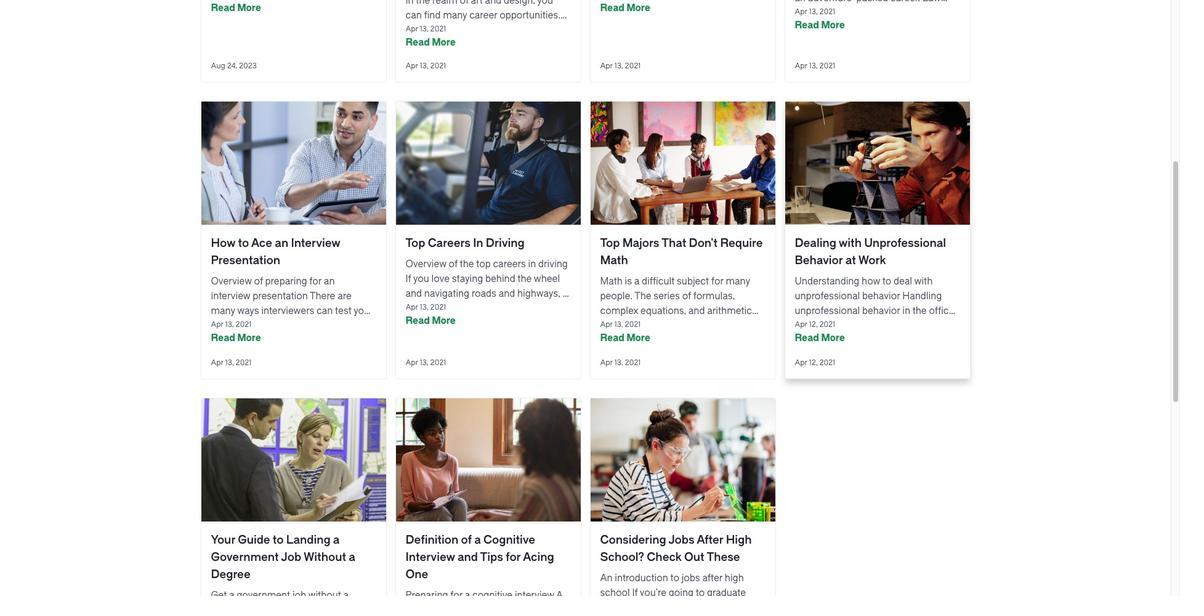 Task type: vqa. For each thing, say whether or not it's contained in the screenshot.
Out
yes



Task type: locate. For each thing, give the bounding box(es) containing it.
0 horizontal spatial is
[[211, 335, 218, 346]]

of up love
[[449, 259, 458, 270]]

0 horizontal spatial in
[[436, 303, 444, 314]]

driving
[[486, 237, 525, 250]]

overview inside overview of the top careers in driving if you love staying behind the wheel and navigating roads and highways, a career in driving may...
[[406, 259, 447, 270]]

driving
[[539, 259, 568, 270], [446, 303, 476, 314]]

you left love
[[413, 274, 429, 285]]

top
[[477, 259, 491, 270]]

1 horizontal spatial interview
[[406, 551, 455, 565]]

interview down definition
[[406, 551, 455, 565]]

to up presentation
[[238, 237, 249, 250]]

0 horizontal spatial with
[[601, 320, 619, 332]]

behavior down how
[[863, 291, 901, 302]]

the up the highways,
[[518, 274, 532, 285]]

many inside 'overview of preparing for an interview presentation there are many ways interviewers can test your suitability for their role, one of which is an...'
[[211, 306, 235, 317]]

2 vertical spatial the
[[913, 306, 927, 317]]

2 top from the left
[[601, 237, 620, 250]]

highways,
[[518, 288, 561, 300]]

and inside definition of a cognitive interview and tips for acing one
[[458, 551, 478, 565]]

your
[[354, 306, 373, 317]]

the up staying
[[460, 259, 474, 270]]

2 horizontal spatial with
[[915, 276, 933, 287]]

for left their
[[254, 320, 267, 332]]

of down presentation
[[254, 276, 263, 287]]

1 vertical spatial driving
[[446, 303, 476, 314]]

top inside top majors that don't require math
[[601, 237, 620, 250]]

1 vertical spatial an
[[324, 276, 335, 287]]

in up the it's
[[903, 306, 911, 317]]

0 vertical spatial interview
[[291, 237, 341, 250]]

2 horizontal spatial in
[[903, 306, 911, 317]]

with up at
[[839, 237, 862, 250]]

behavior
[[863, 291, 901, 302], [863, 306, 901, 317]]

equations,
[[641, 306, 687, 317]]

1 horizontal spatial with
[[839, 237, 862, 250]]

cognitive
[[484, 534, 536, 547]]

2023
[[239, 62, 257, 70]]

definition of a cognitive interview and tips for acing one link
[[396, 399, 581, 597]]

apr 13, 2021 read more
[[795, 7, 845, 31], [406, 25, 456, 48], [406, 303, 456, 327], [211, 320, 261, 344], [601, 320, 651, 344]]

of inside overview of the top careers in driving if you love staying behind the wheel and navigating roads and highways, a career in driving may...
[[449, 259, 458, 270]]

0 vertical spatial unprofessional
[[795, 291, 861, 302]]

careers
[[428, 237, 471, 250]]

behind
[[486, 274, 516, 285]]

subject
[[677, 276, 709, 287]]

0 vertical spatial if
[[406, 274, 411, 285]]

in up wheel
[[528, 259, 536, 270]]

1 vertical spatial interview
[[406, 551, 455, 565]]

and up poses
[[689, 306, 705, 317]]

0 horizontal spatial read more
[[211, 2, 261, 14]]

0 vertical spatial with
[[839, 237, 862, 250]]

0 horizontal spatial if
[[406, 274, 411, 285]]

0 vertical spatial is
[[625, 276, 632, 287]]

behavior up effort.
[[863, 306, 901, 317]]

apr 13, 2021 read more for how to ace an interview presentation
[[211, 320, 261, 344]]

of for definition of a cognitive interview and tips for acing one
[[461, 534, 472, 547]]

dealing with unprofessional behavior at work
[[795, 237, 947, 267]]

an up there
[[324, 276, 335, 287]]

1 vertical spatial behavior
[[863, 306, 901, 317]]

the down handling in the right of the page
[[913, 306, 927, 317]]

to for an introduction to jobs after high school if you're going to graduat
[[671, 573, 680, 584]]

1 top from the left
[[406, 237, 426, 250]]

of right definition
[[461, 534, 472, 547]]

poses
[[701, 320, 727, 332]]

methods
[[659, 320, 698, 332]]

2 12, from the top
[[810, 359, 818, 367]]

test
[[335, 306, 352, 317]]

apr
[[795, 7, 808, 16], [406, 25, 418, 33], [406, 62, 418, 70], [601, 62, 613, 70], [795, 62, 808, 70], [406, 303, 418, 312], [211, 320, 224, 329], [601, 320, 613, 329], [795, 320, 808, 329], [211, 359, 224, 367], [406, 359, 418, 367], [601, 359, 613, 367], [795, 359, 808, 367]]

with up problem
[[601, 320, 619, 332]]

don't
[[689, 237, 718, 250]]

1 math from the top
[[601, 254, 629, 267]]

landing
[[286, 534, 331, 547]]

0 vertical spatial overview
[[406, 259, 447, 270]]

understanding
[[795, 276, 860, 287]]

apr 13, 2021 read more for top majors that don't require math
[[601, 320, 651, 344]]

1 horizontal spatial you
[[844, 335, 860, 346]]

of inside definition of a cognitive interview and tips for acing one
[[461, 534, 472, 547]]

necessary,
[[908, 320, 954, 332]]

check
[[647, 551, 682, 565]]

work
[[859, 254, 887, 267]]

you're
[[640, 588, 667, 597]]

unprofessional
[[865, 237, 947, 250]]

of
[[449, 259, 458, 270], [254, 276, 263, 287], [683, 291, 692, 302], [331, 320, 340, 332], [461, 534, 472, 547]]

overview up love
[[406, 259, 447, 270]]

1 horizontal spatial if
[[633, 588, 638, 597]]

with inside dealing with unprofessional behavior at work
[[839, 237, 862, 250]]

0 vertical spatial behavior
[[863, 291, 901, 302]]

is up the people.
[[625, 276, 632, 287]]

in down navigating
[[436, 303, 444, 314]]

interview
[[291, 237, 341, 250], [406, 551, 455, 565]]

if up career
[[406, 274, 411, 285]]

apr 13, 2021
[[406, 62, 446, 70], [601, 62, 641, 70], [795, 62, 836, 70], [211, 359, 252, 367], [406, 359, 446, 367], [601, 359, 641, 367]]

0 horizontal spatial interview
[[291, 237, 341, 250]]

1 vertical spatial math
[[601, 276, 623, 287]]

overview for how
[[211, 276, 252, 287]]

if for considering jobs after high school? check out these
[[633, 588, 638, 597]]

2 vertical spatial with
[[601, 320, 619, 332]]

1 behavior from the top
[[863, 291, 901, 302]]

1 vertical spatial 12,
[[810, 359, 818, 367]]

you inside overview of the top careers in driving if you love staying behind the wheel and navigating roads and highways, a career in driving may...
[[413, 274, 429, 285]]

top left majors
[[601, 237, 620, 250]]

going
[[669, 588, 694, 597]]

top left careers on the left top of the page
[[406, 237, 426, 250]]

1 read more from the left
[[211, 2, 261, 14]]

you right the if
[[844, 335, 860, 346]]

to
[[238, 237, 249, 250], [883, 276, 892, 287], [273, 534, 284, 547], [671, 573, 680, 584], [696, 588, 705, 597]]

overview
[[406, 259, 447, 270], [211, 276, 252, 287]]

overview up interview
[[211, 276, 252, 287]]

high
[[727, 534, 752, 547]]

0 vertical spatial driving
[[539, 259, 568, 270]]

an
[[275, 237, 289, 250], [324, 276, 335, 287]]

considering
[[601, 534, 667, 547]]

12,
[[810, 320, 818, 329], [810, 359, 818, 367]]

1 horizontal spatial driving
[[539, 259, 568, 270]]

read inside apr 12, 2021 read more
[[795, 333, 820, 344]]

0 horizontal spatial driving
[[446, 303, 476, 314]]

to up job at the left
[[273, 534, 284, 547]]

1 vertical spatial unprofessional
[[795, 306, 861, 317]]

to inside your guide to landing a government job without a degree
[[273, 534, 284, 547]]

a up tips
[[475, 534, 481, 547]]

overview inside 'overview of preparing for an interview presentation there are many ways interviewers can test your suitability for their role, one of which is an...'
[[211, 276, 252, 287]]

1 vertical spatial you
[[844, 335, 860, 346]]

overview for top
[[406, 259, 447, 270]]

1 horizontal spatial many
[[726, 276, 750, 287]]

math up the people.
[[601, 276, 623, 287]]

apr 13, 2021 read more for top careers in driving
[[406, 303, 456, 327]]

0 vertical spatial many
[[726, 276, 750, 287]]

driving down navigating
[[446, 303, 476, 314]]

ways
[[237, 306, 259, 317]]

in
[[528, 259, 536, 270], [436, 303, 444, 314], [903, 306, 911, 317]]

navigating
[[425, 288, 470, 300]]

definition
[[406, 534, 459, 547]]

0 horizontal spatial many
[[211, 306, 235, 317]]

tips
[[480, 551, 503, 565]]

if inside an introduction to jobs after high school if you're going to graduat
[[633, 588, 638, 597]]

2 math from the top
[[601, 276, 623, 287]]

preparing
[[265, 276, 307, 287]]

however,
[[795, 335, 834, 346]]

an...
[[220, 335, 239, 346]]

1 horizontal spatial an
[[324, 276, 335, 287]]

2 horizontal spatial the
[[913, 306, 927, 317]]

to for your guide to landing a government job without a degree
[[273, 534, 284, 547]]

unprofessional up 'take'
[[795, 306, 861, 317]]

an inside 'overview of preparing for an interview presentation there are many ways interviewers can test your suitability for their role, one of which is an...'
[[324, 276, 335, 287]]

many
[[726, 276, 750, 287], [211, 306, 235, 317]]

2021
[[820, 7, 836, 16], [431, 25, 446, 33], [431, 62, 446, 70], [625, 62, 641, 70], [820, 62, 836, 70], [431, 303, 446, 312], [236, 320, 252, 329], [625, 320, 641, 329], [820, 320, 836, 329], [236, 359, 252, 367], [431, 359, 446, 367], [625, 359, 641, 367], [820, 359, 836, 367]]

arithmetic
[[708, 306, 752, 317]]

12, down however,
[[810, 359, 818, 367]]

of for overview of preparing for an interview presentation there are many ways interviewers can test your suitability for their role, one of which is an...
[[254, 276, 263, 287]]

1 vertical spatial overview
[[211, 276, 252, 287]]

an right ace
[[275, 237, 289, 250]]

a right the highways,
[[563, 288, 568, 300]]

12, inside apr 12, 2021 read more
[[810, 320, 818, 329]]

12, up however,
[[810, 320, 818, 329]]

take
[[816, 320, 835, 332]]

1 horizontal spatial top
[[601, 237, 620, 250]]

is
[[625, 276, 632, 287], [211, 335, 218, 346]]

with
[[839, 237, 862, 250], [915, 276, 933, 287], [601, 320, 619, 332]]

of inside the math is a difficult subject for many people. the series of formulas, complex equations, and arithmetic with multiple methods poses a problem for many...
[[683, 291, 692, 302]]

math
[[601, 254, 629, 267], [601, 276, 623, 287]]

are
[[338, 291, 352, 302]]

1 vertical spatial many
[[211, 306, 235, 317]]

you inside understanding how to deal with unprofessional behavior handling unprofessional behavior in the office may take some effort. it's necessary, however, if you want to...
[[844, 335, 860, 346]]

0 horizontal spatial top
[[406, 237, 426, 250]]

with up handling in the right of the page
[[915, 276, 933, 287]]

1 horizontal spatial is
[[625, 276, 632, 287]]

driving up wheel
[[539, 259, 568, 270]]

interview inside definition of a cognitive interview and tips for acing one
[[406, 551, 455, 565]]

1 horizontal spatial the
[[518, 274, 532, 285]]

1 vertical spatial with
[[915, 276, 933, 287]]

suitability
[[211, 320, 252, 332]]

formulas,
[[694, 291, 735, 302]]

0 vertical spatial you
[[413, 274, 429, 285]]

if for top careers in driving
[[406, 274, 411, 285]]

read
[[211, 2, 235, 14], [601, 2, 625, 14], [795, 20, 820, 31], [406, 37, 430, 48], [406, 316, 430, 327], [211, 333, 235, 344], [601, 333, 625, 344], [795, 333, 820, 344]]

0 vertical spatial the
[[460, 259, 474, 270]]

more
[[237, 2, 261, 14], [627, 2, 651, 14], [822, 20, 845, 31], [432, 37, 456, 48], [432, 316, 456, 327], [237, 333, 261, 344], [627, 333, 651, 344], [822, 333, 845, 344]]

top
[[406, 237, 426, 250], [601, 237, 620, 250]]

a right without
[[349, 551, 356, 565]]

and up career
[[406, 288, 422, 300]]

which
[[342, 320, 368, 332]]

unprofessional down understanding
[[795, 291, 861, 302]]

is left an...
[[211, 335, 218, 346]]

to up going
[[671, 573, 680, 584]]

after
[[703, 573, 723, 584]]

0 horizontal spatial you
[[413, 274, 429, 285]]

interviewers
[[261, 306, 315, 317]]

interview up 'preparing'
[[291, 237, 341, 250]]

their
[[269, 320, 289, 332]]

1 12, from the top
[[810, 320, 818, 329]]

jobs
[[669, 534, 695, 547]]

0 horizontal spatial an
[[275, 237, 289, 250]]

1 horizontal spatial overview
[[406, 259, 447, 270]]

love
[[432, 274, 450, 285]]

if down introduction
[[633, 588, 638, 597]]

1 vertical spatial if
[[633, 588, 638, 597]]

0 horizontal spatial overview
[[211, 276, 252, 287]]

many down interview
[[211, 306, 235, 317]]

for down cognitive
[[506, 551, 521, 565]]

the
[[460, 259, 474, 270], [518, 274, 532, 285], [913, 306, 927, 317]]

12, for apr 12, 2021 read more
[[810, 320, 818, 329]]

1 horizontal spatial in
[[528, 259, 536, 270]]

deal
[[894, 276, 913, 287]]

math down majors
[[601, 254, 629, 267]]

0 vertical spatial math
[[601, 254, 629, 267]]

to right how
[[883, 276, 892, 287]]

how to ace an interview presentation
[[211, 237, 341, 267]]

a
[[635, 276, 640, 287], [563, 288, 568, 300], [729, 320, 735, 332], [333, 534, 340, 547], [475, 534, 481, 547], [349, 551, 356, 565]]

0 vertical spatial 12,
[[810, 320, 818, 329]]

if
[[406, 274, 411, 285], [633, 588, 638, 597]]

1 vertical spatial is
[[211, 335, 218, 346]]

2 read more from the left
[[601, 2, 651, 14]]

if inside overview of the top careers in driving if you love staying behind the wheel and navigating roads and highways, a career in driving may...
[[406, 274, 411, 285]]

of down subject
[[683, 291, 692, 302]]

0 vertical spatial an
[[275, 237, 289, 250]]

many up formulas,
[[726, 276, 750, 287]]

1 horizontal spatial read more
[[601, 2, 651, 14]]

and left tips
[[458, 551, 478, 565]]

to down jobs
[[696, 588, 705, 597]]

role,
[[291, 320, 310, 332]]

to inside understanding how to deal with unprofessional behavior handling unprofessional behavior in the office may take some effort. it's necessary, however, if you want to...
[[883, 276, 892, 287]]

a inside overview of the top careers in driving if you love staying behind the wheel and navigating roads and highways, a career in driving may...
[[563, 288, 568, 300]]

interview inside how to ace an interview presentation
[[291, 237, 341, 250]]



Task type: describe. For each thing, give the bounding box(es) containing it.
interview for how to ace an interview presentation
[[291, 237, 341, 250]]

in
[[473, 237, 484, 250]]

careers
[[493, 259, 526, 270]]

government
[[211, 551, 279, 565]]

people.
[[601, 291, 633, 302]]

the
[[635, 291, 652, 302]]

that
[[662, 237, 687, 250]]

out
[[685, 551, 705, 565]]

may...
[[478, 303, 504, 314]]

how
[[862, 276, 881, 287]]

difficult
[[642, 276, 675, 287]]

overview of the top careers in driving if you love staying behind the wheel and navigating roads and highways, a career in driving may...
[[406, 259, 568, 314]]

office
[[930, 306, 955, 317]]

ace
[[251, 237, 272, 250]]

your guide to landing a government job without a degree link
[[201, 399, 386, 597]]

these
[[707, 551, 741, 565]]

acing
[[523, 551, 554, 565]]

some
[[837, 320, 862, 332]]

staying
[[452, 274, 483, 285]]

0 horizontal spatial the
[[460, 259, 474, 270]]

for up there
[[310, 276, 322, 287]]

2021 inside apr 12, 2021 read more
[[820, 320, 836, 329]]

want
[[862, 335, 883, 346]]

interview for definition of a cognitive interview and tips for acing one
[[406, 551, 455, 565]]

problem
[[601, 335, 637, 346]]

one
[[312, 320, 329, 332]]

apr 12, 2021
[[795, 359, 836, 367]]

presentation
[[211, 254, 280, 267]]

an introduction to jobs after high school if you're going to graduat
[[601, 573, 756, 597]]

the inside understanding how to deal with unprofessional behavior handling unprofessional behavior in the office may take some effort. it's necessary, however, if you want to...
[[913, 306, 927, 317]]

top careers in driving
[[406, 237, 525, 250]]

without
[[304, 551, 346, 565]]

your guide to landing a government job without a degree
[[211, 534, 356, 582]]

1 unprofessional from the top
[[795, 291, 861, 302]]

aug
[[211, 62, 225, 70]]

24,
[[227, 62, 237, 70]]

high
[[725, 573, 744, 584]]

is inside 'overview of preparing for an interview presentation there are many ways interviewers can test your suitability for their role, one of which is an...'
[[211, 335, 218, 346]]

is inside the math is a difficult subject for many people. the series of formulas, complex equations, and arithmetic with multiple methods poses a problem for many...
[[625, 276, 632, 287]]

definition of a cognitive interview and tips for acing one
[[406, 534, 554, 582]]

math is a difficult subject for many people. the series of formulas, complex equations, and arithmetic with multiple methods poses a problem for many...
[[601, 276, 752, 346]]

a up without
[[333, 534, 340, 547]]

after
[[697, 534, 724, 547]]

effort.
[[864, 320, 891, 332]]

roads
[[472, 288, 497, 300]]

and down 'behind'
[[499, 288, 515, 300]]

and inside the math is a difficult subject for many people. the series of formulas, complex equations, and arithmetic with multiple methods poses a problem for many...
[[689, 306, 705, 317]]

read more for 24,
[[211, 2, 261, 14]]

12, for apr 12, 2021
[[810, 359, 818, 367]]

require
[[721, 237, 763, 250]]

school?
[[601, 551, 645, 565]]

a up the at right
[[635, 276, 640, 287]]

an inside how to ace an interview presentation
[[275, 237, 289, 250]]

for down multiple
[[640, 335, 652, 346]]

there
[[310, 291, 336, 302]]

to for understanding how to deal with unprofessional behavior handling unprofessional behavior in the office may take some effort. it's necessary, however, if you want to...
[[883, 276, 892, 287]]

may
[[795, 320, 814, 332]]

to inside how to ace an interview presentation
[[238, 237, 249, 250]]

if
[[837, 335, 842, 346]]

apr 12, 2021 read more
[[795, 320, 845, 344]]

2 unprofessional from the top
[[795, 306, 861, 317]]

top majors that don't require math
[[601, 237, 763, 267]]

guide
[[238, 534, 270, 547]]

degree
[[211, 568, 251, 582]]

math inside the math is a difficult subject for many people. the series of formulas, complex equations, and arithmetic with multiple methods poses a problem for many...
[[601, 276, 623, 287]]

more inside apr 12, 2021 read more
[[822, 333, 845, 344]]

aug 24, 2023
[[211, 62, 257, 70]]

dealing
[[795, 237, 837, 250]]

it's
[[893, 320, 905, 332]]

introduction
[[615, 573, 669, 584]]

math inside top majors that don't require math
[[601, 254, 629, 267]]

complex
[[601, 306, 639, 317]]

behavior
[[795, 254, 843, 267]]

interview
[[211, 291, 251, 302]]

many inside the math is a difficult subject for many people. the series of formulas, complex equations, and arithmetic with multiple methods poses a problem for many...
[[726, 276, 750, 287]]

handling
[[903, 291, 943, 302]]

presentation
[[253, 291, 308, 302]]

read more for 13,
[[601, 2, 651, 14]]

for up formulas,
[[712, 276, 724, 287]]

an
[[601, 573, 613, 584]]

can
[[317, 306, 333, 317]]

one
[[406, 568, 429, 582]]

your
[[211, 534, 235, 547]]

1 vertical spatial the
[[518, 274, 532, 285]]

a inside definition of a cognitive interview and tips for acing one
[[475, 534, 481, 547]]

top for top majors that don't require math
[[601, 237, 620, 250]]

2 behavior from the top
[[863, 306, 901, 317]]

considering jobs after high school? check out these
[[601, 534, 752, 565]]

in inside understanding how to deal with unprofessional behavior handling unprofessional behavior in the office may take some effort. it's necessary, however, if you want to...
[[903, 306, 911, 317]]

of right one
[[331, 320, 340, 332]]

career
[[406, 303, 434, 314]]

many...
[[654, 335, 685, 346]]

of for overview of the top careers in driving if you love staying behind the wheel and navigating roads and highways, a career in driving may...
[[449, 259, 458, 270]]

with inside understanding how to deal with unprofessional behavior handling unprofessional behavior in the office may take some effort. it's necessary, however, if you want to...
[[915, 276, 933, 287]]

wheel
[[534, 274, 560, 285]]

understanding how to deal with unprofessional behavior handling unprofessional behavior in the office may take some effort. it's necessary, however, if you want to...
[[795, 276, 955, 346]]

a down arithmetic
[[729, 320, 735, 332]]

how
[[211, 237, 236, 250]]

with inside the math is a difficult subject for many people. the series of formulas, complex equations, and arithmetic with multiple methods poses a problem for many...
[[601, 320, 619, 332]]

top for top careers in driving
[[406, 237, 426, 250]]

series
[[654, 291, 680, 302]]

apr inside apr 12, 2021 read more
[[795, 320, 808, 329]]

multiple
[[621, 320, 657, 332]]

for inside definition of a cognitive interview and tips for acing one
[[506, 551, 521, 565]]



